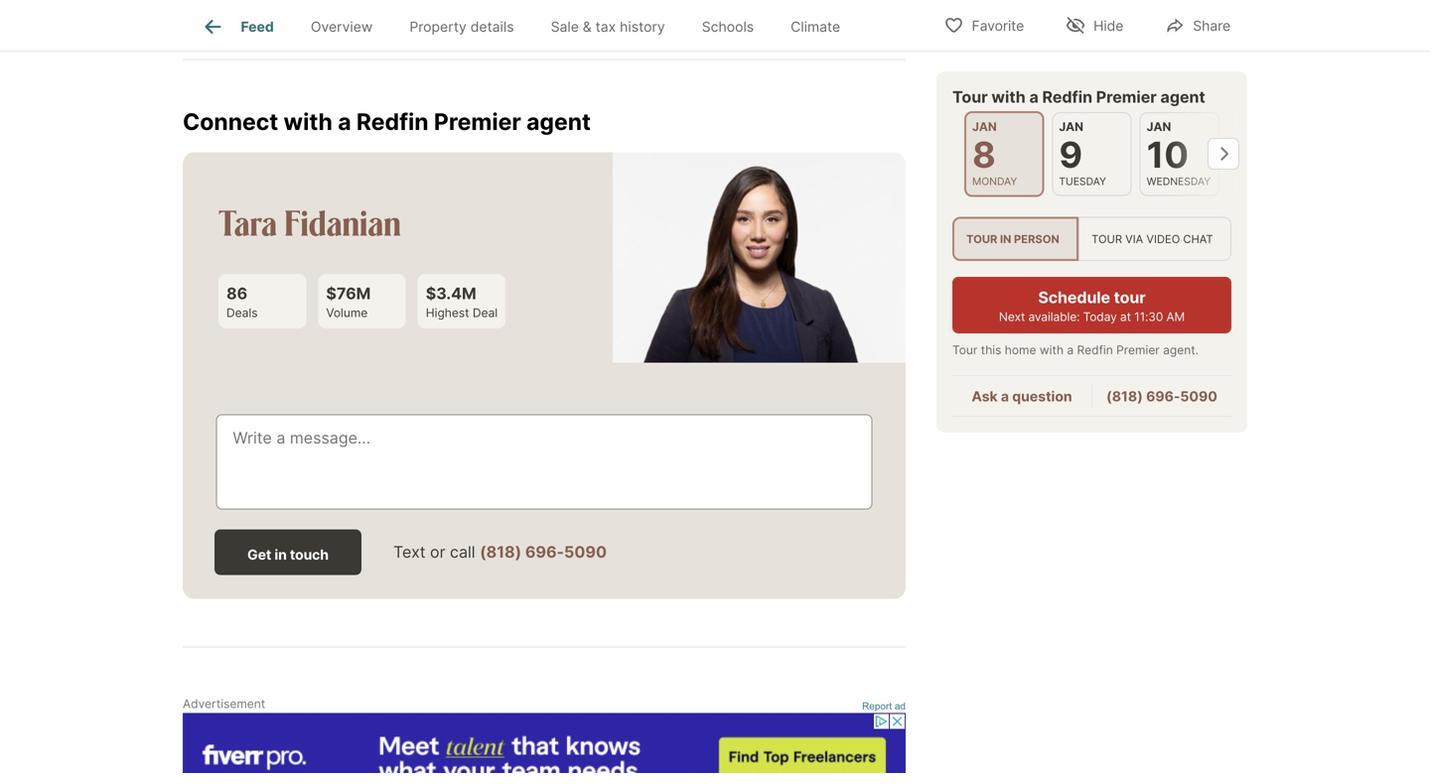 Task type: locate. For each thing, give the bounding box(es) containing it.
(818) right call
[[480, 543, 522, 562]]

connect
[[183, 108, 278, 136]]

advertisement
[[183, 697, 265, 712]]

ask
[[972, 389, 998, 406]]

0 horizontal spatial 696-
[[525, 543, 564, 562]]

1 horizontal spatial in
[[1000, 232, 1012, 246]]

2 vertical spatial with
[[1040, 343, 1064, 358]]

video
[[1147, 232, 1180, 246]]

1 horizontal spatial (818)
[[1107, 389, 1143, 406]]

tour
[[953, 87, 988, 107], [967, 232, 998, 246], [1092, 232, 1123, 246], [953, 343, 978, 358]]

1 jan from the left
[[973, 120, 997, 134]]

(818) 696-5090 link down agent.
[[1107, 389, 1218, 406]]

report ad button
[[862, 701, 906, 717]]

sale & tax history tab
[[532, 3, 684, 51]]

jan down tour with a redfin premier agent
[[1059, 120, 1084, 134]]

0 horizontal spatial (818) 696-5090 link
[[480, 543, 607, 562]]

1 vertical spatial (818)
[[480, 543, 522, 562]]

in for tour
[[1000, 232, 1012, 246]]

0 horizontal spatial in
[[275, 547, 287, 564]]

2 jan from the left
[[1059, 120, 1084, 134]]

jan 10 wednesday
[[1147, 120, 1211, 188]]

agent up jan 10 wednesday
[[1161, 87, 1206, 107]]

am
[[1167, 310, 1185, 325]]

in left person
[[1000, 232, 1012, 246]]

3 jan from the left
[[1147, 120, 1171, 134]]

0 vertical spatial agent
[[1161, 87, 1206, 107]]

available:
[[1029, 310, 1080, 325]]

jan inside jan 8 monday
[[973, 120, 997, 134]]

tara
[[219, 199, 277, 245]]

1 horizontal spatial agent
[[1161, 87, 1206, 107]]

list box containing tour in person
[[953, 217, 1232, 261]]

with
[[992, 87, 1026, 107], [284, 108, 333, 136], [1040, 343, 1064, 358]]

a
[[1030, 87, 1039, 107], [338, 108, 351, 136], [1067, 343, 1074, 358], [1001, 389, 1009, 406]]

property details tab
[[391, 3, 532, 51]]

0 vertical spatial with
[[992, 87, 1026, 107]]

None button
[[965, 111, 1044, 197], [1052, 112, 1132, 196], [1140, 112, 1220, 196], [965, 111, 1044, 197], [1052, 112, 1132, 196], [1140, 112, 1220, 196]]

0 horizontal spatial with
[[284, 108, 333, 136]]

or
[[430, 543, 446, 562]]

1 horizontal spatial jan
[[1059, 120, 1084, 134]]

696-
[[1146, 389, 1181, 406], [525, 543, 564, 562]]

climate
[[791, 18, 841, 35]]

11:30
[[1135, 310, 1163, 325]]

0 vertical spatial 696-
[[1146, 389, 1181, 406]]

jan up wednesday
[[1147, 120, 1171, 134]]

0 vertical spatial in
[[1000, 232, 1012, 246]]

jan
[[973, 120, 997, 134], [1059, 120, 1084, 134], [1147, 120, 1171, 134]]

agent down sale on the left of the page
[[527, 108, 591, 136]]

deals
[[226, 306, 258, 320]]

jan for 8
[[973, 120, 997, 134]]

5090 down agent.
[[1181, 389, 1218, 406]]

details
[[471, 18, 514, 35]]

tour
[[1114, 288, 1146, 308]]

premier up 10
[[1096, 87, 1157, 107]]

ask a question link
[[972, 389, 1072, 406]]

5090
[[1181, 389, 1218, 406], [564, 543, 607, 562]]

with right home
[[1040, 343, 1064, 358]]

in inside 'list box'
[[1000, 232, 1012, 246]]

property
[[410, 18, 467, 35]]

(818) down tour this home with a redfin premier agent. in the top right of the page
[[1107, 389, 1143, 406]]

get in touch
[[247, 547, 329, 564]]

redfin for connect
[[357, 108, 429, 136]]

volume
[[326, 306, 368, 320]]

2 horizontal spatial jan
[[1147, 120, 1171, 134]]

1 horizontal spatial with
[[992, 87, 1026, 107]]

with up jan 8 monday
[[992, 87, 1026, 107]]

696- down agent.
[[1146, 389, 1181, 406]]

ask a question
[[972, 389, 1072, 406]]

report
[[862, 701, 892, 712]]

tuesday
[[1059, 175, 1106, 188]]

ad region
[[183, 714, 906, 774]]

tara fidanian
[[219, 199, 401, 245]]

person
[[1014, 232, 1060, 246]]

10
[[1147, 133, 1189, 176]]

tour left person
[[967, 232, 998, 246]]

0 vertical spatial (818) 696-5090 link
[[1107, 389, 1218, 406]]

property details
[[410, 18, 514, 35]]

tour up "8"
[[953, 87, 988, 107]]

tab list
[[183, 0, 875, 51]]

next image
[[1208, 138, 1240, 170]]

5090 down write a message... text box
[[564, 543, 607, 562]]

report ad
[[862, 701, 906, 712]]

redfin
[[1043, 87, 1093, 107], [357, 108, 429, 136], [1077, 343, 1113, 358]]

0 horizontal spatial agent
[[527, 108, 591, 136]]

(818) 696-5090 link
[[1107, 389, 1218, 406], [480, 543, 607, 562]]

1 vertical spatial agent
[[527, 108, 591, 136]]

jan up monday
[[973, 120, 997, 134]]

hide
[[1094, 17, 1124, 34]]

0 horizontal spatial 5090
[[564, 543, 607, 562]]

feed
[[241, 18, 274, 35]]

in inside button
[[275, 547, 287, 564]]

tour left this
[[953, 343, 978, 358]]

1 vertical spatial (818) 696-5090 link
[[480, 543, 607, 562]]

1 vertical spatial with
[[284, 108, 333, 136]]

get
[[247, 547, 271, 564]]

in
[[1000, 232, 1012, 246], [275, 547, 287, 564]]

jan 9 tuesday
[[1059, 120, 1106, 188]]

overview
[[311, 18, 373, 35]]

tour in person
[[967, 232, 1060, 246]]

1 horizontal spatial 5090
[[1181, 389, 1218, 406]]

jan inside jan 9 tuesday
[[1059, 120, 1084, 134]]

tour with a redfin premier agent
[[953, 87, 1206, 107]]

in for get
[[275, 547, 287, 564]]

jan for 9
[[1059, 120, 1084, 134]]

in right get
[[275, 547, 287, 564]]

696- right call
[[525, 543, 564, 562]]

jan for 10
[[1147, 120, 1171, 134]]

tab list containing feed
[[183, 0, 875, 51]]

monday
[[973, 175, 1018, 188]]

premier down 11:30
[[1117, 343, 1160, 358]]

feed link
[[201, 15, 274, 39]]

share
[[1193, 17, 1231, 34]]

hide button
[[1049, 4, 1141, 45]]

0 horizontal spatial jan
[[973, 120, 997, 134]]

sale & tax history
[[551, 18, 665, 35]]

jan inside jan 10 wednesday
[[1147, 120, 1171, 134]]

0 vertical spatial redfin
[[1043, 87, 1093, 107]]

2 vertical spatial premier
[[1117, 343, 1160, 358]]

agent
[[1161, 87, 1206, 107], [527, 108, 591, 136]]

premier
[[1096, 87, 1157, 107], [434, 108, 521, 136], [1117, 343, 1160, 358]]

redfin for tour
[[1043, 87, 1093, 107]]

agent for connect with a redfin premier agent
[[527, 108, 591, 136]]

climate tab
[[772, 3, 859, 51]]

0 vertical spatial premier
[[1096, 87, 1157, 107]]

agent.
[[1163, 343, 1199, 358]]

1 vertical spatial 696-
[[525, 543, 564, 562]]

1 vertical spatial premier
[[434, 108, 521, 136]]

tour for tour in person
[[967, 232, 998, 246]]

(818)
[[1107, 389, 1143, 406], [480, 543, 522, 562]]

with for tour
[[992, 87, 1026, 107]]

tour left via
[[1092, 232, 1123, 246]]

history
[[620, 18, 665, 35]]

list box
[[953, 217, 1232, 261]]

tour for tour with a redfin premier agent
[[953, 87, 988, 107]]

0 vertical spatial (818)
[[1107, 389, 1143, 406]]

premier for connect with a redfin premier agent
[[434, 108, 521, 136]]

tara fidanian link
[[219, 199, 401, 245]]

with right the connect
[[284, 108, 333, 136]]

deal
[[473, 306, 498, 320]]

touch
[[290, 547, 329, 564]]

1 vertical spatial redfin
[[357, 108, 429, 136]]

1 vertical spatial in
[[275, 547, 287, 564]]

sale
[[551, 18, 579, 35]]

1 vertical spatial 5090
[[564, 543, 607, 562]]

chat
[[1183, 232, 1214, 246]]

premier down property details tab
[[434, 108, 521, 136]]

(818) 696-5090 link right call
[[480, 543, 607, 562]]

2 horizontal spatial with
[[1040, 343, 1064, 358]]



Task type: vqa. For each thing, say whether or not it's contained in the screenshot.
middle Premier
yes



Task type: describe. For each thing, give the bounding box(es) containing it.
connect with a redfin premier agent
[[183, 108, 591, 136]]

(818) 696-5090
[[1107, 389, 1218, 406]]

tax
[[596, 18, 616, 35]]

$76m
[[326, 284, 371, 303]]

tour for tour via video chat
[[1092, 232, 1123, 246]]

8
[[973, 133, 996, 176]]

86 deals
[[226, 284, 258, 320]]

$3.4m
[[426, 284, 476, 303]]

this
[[981, 343, 1002, 358]]

tour this home with a redfin premier agent.
[[953, 343, 1199, 358]]

wednesday
[[1147, 175, 1211, 188]]

schools
[[702, 18, 754, 35]]

0 horizontal spatial (818)
[[480, 543, 522, 562]]

with for connect
[[284, 108, 333, 136]]

overview tab
[[292, 3, 391, 51]]

text or call (818) 696-5090
[[393, 543, 607, 562]]

premier for tour with a redfin premier agent
[[1096, 87, 1157, 107]]

schedule tour next available: today at 11:30 am
[[999, 288, 1185, 325]]

fidanian
[[284, 199, 401, 245]]

today
[[1083, 310, 1117, 325]]

2 vertical spatial redfin
[[1077, 343, 1113, 358]]

at
[[1120, 310, 1131, 325]]

86
[[226, 284, 247, 303]]

favorite button
[[927, 4, 1041, 45]]

$76m volume
[[326, 284, 371, 320]]

la canada flintridge redfin agenttara fidanian image
[[613, 152, 906, 363]]

schools tab
[[684, 3, 772, 51]]

0 vertical spatial 5090
[[1181, 389, 1218, 406]]

jan 8 monday
[[973, 120, 1018, 188]]

question
[[1013, 389, 1072, 406]]

Write a message... text field
[[233, 426, 856, 498]]

$3.4m highest deal
[[426, 284, 498, 320]]

share button
[[1149, 4, 1248, 45]]

schedule
[[1038, 288, 1111, 308]]

get in touch button
[[215, 530, 362, 575]]

home
[[1005, 343, 1037, 358]]

highest
[[426, 306, 469, 320]]

text
[[393, 543, 426, 562]]

1 horizontal spatial (818) 696-5090 link
[[1107, 389, 1218, 406]]

agent for tour with a redfin premier agent
[[1161, 87, 1206, 107]]

via
[[1126, 232, 1144, 246]]

1 horizontal spatial 696-
[[1146, 389, 1181, 406]]

&
[[583, 18, 592, 35]]

9
[[1059, 133, 1083, 176]]

call
[[450, 543, 475, 562]]

next
[[999, 310, 1025, 325]]

tour for tour this home with a redfin premier agent.
[[953, 343, 978, 358]]

ad
[[895, 701, 906, 712]]

tour via video chat
[[1092, 232, 1214, 246]]

favorite
[[972, 17, 1024, 34]]



